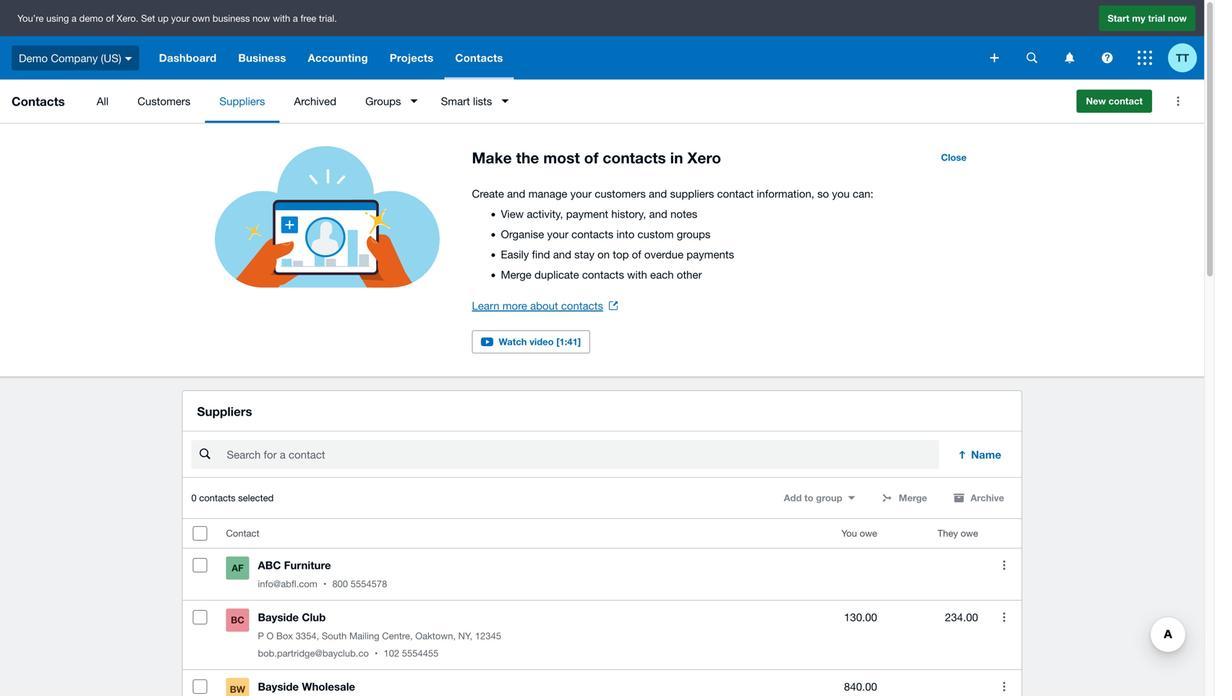 Task type: locate. For each thing, give the bounding box(es) containing it.
1 horizontal spatial contact
[[1109, 96, 1144, 107]]

abc
[[258, 560, 281, 573]]

activity,
[[527, 208, 564, 220]]

af
[[232, 563, 244, 574]]

history,
[[612, 208, 647, 220]]

3 more row options button from the top
[[990, 673, 1019, 697]]

to
[[805, 493, 814, 504]]

2 owe from the left
[[961, 529, 979, 540]]

1 vertical spatial suppliers
[[197, 405, 252, 419]]

more row options button for club
[[990, 604, 1019, 633]]

learn more about contacts link
[[472, 296, 618, 316]]

(us)
[[101, 52, 121, 64]]

so
[[818, 187, 830, 200]]

bayside
[[258, 612, 299, 625], [258, 681, 299, 694]]

create
[[472, 187, 504, 200]]

learn more about contacts
[[472, 300, 604, 312]]

• left the 800
[[323, 579, 327, 590]]

a right using
[[72, 12, 77, 24]]

0 horizontal spatial contact
[[718, 187, 754, 200]]

1 horizontal spatial owe
[[961, 529, 979, 540]]

2 bayside from the top
[[258, 681, 299, 694]]

1 horizontal spatial now
[[1169, 12, 1188, 24]]

you
[[833, 187, 850, 200]]

smart lists button
[[427, 80, 518, 123]]

0 horizontal spatial •
[[323, 579, 327, 590]]

owe for you owe
[[860, 529, 878, 540]]

1 vertical spatial merge
[[899, 493, 928, 504]]

• left 102 in the bottom left of the page
[[375, 649, 378, 660]]

bayside inside bayside club p o box 3354, south mailing centre, oaktown, ny, 12345 bob.partridge@bayclub.co • 102 5554455
[[258, 612, 299, 625]]

0 vertical spatial bayside
[[258, 612, 299, 625]]

demo
[[19, 52, 48, 64]]

projects
[[390, 51, 434, 64]]

up
[[158, 12, 169, 24]]

dashboard
[[159, 51, 217, 64]]

club
[[302, 612, 326, 625]]

contacts inside popup button
[[456, 51, 503, 64]]

1 vertical spatial contacts
[[12, 94, 65, 109]]

banner
[[0, 0, 1205, 80]]

merge for merge duplicate contacts with each other
[[501, 269, 532, 281]]

centre,
[[382, 631, 413, 643]]

customers
[[595, 187, 646, 200]]

2 horizontal spatial your
[[571, 187, 592, 200]]

1 bayside from the top
[[258, 612, 299, 625]]

most
[[544, 149, 580, 167]]

contact inside button
[[1109, 96, 1144, 107]]

of
[[106, 12, 114, 24], [585, 149, 599, 167], [632, 248, 642, 261]]

new
[[1087, 96, 1107, 107]]

of left xero.
[[106, 12, 114, 24]]

they owe
[[938, 529, 979, 540]]

a left free
[[293, 12, 298, 24]]

bw
[[230, 685, 246, 696]]

0 vertical spatial more row options button
[[990, 552, 1019, 581]]

2 vertical spatial of
[[632, 248, 642, 261]]

bayside for bayside club p o box 3354, south mailing centre, oaktown, ny, 12345 bob.partridge@bayclub.co • 102 5554455
[[258, 612, 299, 625]]

your up payment at the top of the page
[[571, 187, 592, 200]]

1 vertical spatial more row options image
[[1004, 683, 1006, 692]]

own
[[192, 12, 210, 24]]

contacts down "merge duplicate contacts with each other"
[[562, 300, 604, 312]]

more row options image
[[1004, 614, 1006, 623], [1004, 683, 1006, 692]]

and left suppliers on the top right of the page
[[649, 187, 668, 200]]

1 vertical spatial your
[[571, 187, 592, 200]]

0 vertical spatial •
[[323, 579, 327, 590]]

0 horizontal spatial now
[[253, 12, 270, 24]]

ny,
[[459, 631, 473, 643]]

0 vertical spatial contact
[[1109, 96, 1144, 107]]

demo
[[79, 12, 103, 24]]

tt button
[[1169, 36, 1205, 80]]

menu
[[82, 80, 1066, 123]]

0 vertical spatial merge
[[501, 269, 532, 281]]

archived button
[[280, 80, 351, 123]]

merge
[[501, 269, 532, 281], [899, 493, 928, 504]]

contacts up lists
[[456, 51, 503, 64]]

0 vertical spatial with
[[273, 12, 290, 24]]

now right 'trial'
[[1169, 12, 1188, 24]]

name
[[972, 449, 1002, 462]]

contact right suppliers on the top right of the page
[[718, 187, 754, 200]]

merge inside button
[[899, 493, 928, 504]]

and
[[507, 187, 526, 200], [649, 187, 668, 200], [650, 208, 668, 220], [553, 248, 572, 261]]

1 vertical spatial with
[[628, 269, 648, 281]]

trial
[[1149, 12, 1166, 24]]

bayside up box
[[258, 612, 299, 625]]

2 vertical spatial more row options button
[[990, 673, 1019, 697]]

0 horizontal spatial of
[[106, 12, 114, 24]]

0 vertical spatial contacts
[[456, 51, 503, 64]]

2 more row options button from the top
[[990, 604, 1019, 633]]

840.00
[[845, 681, 878, 694]]

130.00
[[845, 612, 878, 624]]

2 horizontal spatial of
[[632, 248, 642, 261]]

2 vertical spatial your
[[548, 228, 569, 241]]

contacts down demo
[[12, 94, 65, 109]]

archive button
[[945, 487, 1014, 510]]

start
[[1108, 12, 1130, 24]]

of right most
[[585, 149, 599, 167]]

set
[[141, 12, 155, 24]]

contacts right 0
[[199, 493, 236, 504]]

view activity, payment history, and notes
[[501, 208, 698, 220]]

they
[[938, 529, 959, 540]]

0 horizontal spatial contacts
[[12, 94, 65, 109]]

create and manage your customers and suppliers contact information, so you can:
[[472, 187, 874, 200]]

1 vertical spatial contact
[[718, 187, 754, 200]]

840.00 link
[[845, 679, 878, 696]]

2 more row options image from the top
[[1004, 683, 1006, 692]]

other
[[677, 269, 702, 281]]

with left free
[[273, 12, 290, 24]]

of right top
[[632, 248, 642, 261]]

0 vertical spatial more row options image
[[1004, 614, 1006, 623]]

lists
[[473, 95, 492, 107]]

more row options image for 1st 'more row options' popup button from the bottom of the contact list table element
[[1004, 683, 1006, 692]]

banner containing dashboard
[[0, 0, 1205, 80]]

contacts
[[456, 51, 503, 64], [12, 94, 65, 109]]

your right up
[[171, 12, 190, 24]]

now
[[253, 12, 270, 24], [1169, 12, 1188, 24]]

bayside right bw
[[258, 681, 299, 694]]

1 more row options button from the top
[[990, 552, 1019, 581]]

customers button
[[123, 80, 205, 123]]

1 vertical spatial of
[[585, 149, 599, 167]]

more row options button for furniture
[[990, 552, 1019, 581]]

watch video [1:41] button
[[472, 331, 591, 354]]

0 vertical spatial of
[[106, 12, 114, 24]]

1 horizontal spatial merge
[[899, 493, 928, 504]]

5554578
[[351, 579, 387, 590]]

1 horizontal spatial a
[[293, 12, 298, 24]]

group
[[817, 493, 843, 504]]

0 horizontal spatial merge
[[501, 269, 532, 281]]

svg image
[[1027, 52, 1038, 63], [1103, 52, 1114, 63], [991, 54, 1000, 62], [125, 57, 132, 61]]

1 vertical spatial bayside
[[258, 681, 299, 694]]

menu containing all
[[82, 80, 1066, 123]]

0 vertical spatial suppliers
[[220, 95, 265, 107]]

using
[[46, 12, 69, 24]]

1 horizontal spatial of
[[585, 149, 599, 167]]

notes
[[671, 208, 698, 220]]

0 vertical spatial your
[[171, 12, 190, 24]]

1 vertical spatial •
[[375, 649, 378, 660]]

organise your contacts into custom groups
[[501, 228, 711, 241]]

0 horizontal spatial your
[[171, 12, 190, 24]]

234.00 link
[[946, 610, 979, 627]]

bayside club p o box 3354, south mailing centre, oaktown, ny, 12345 bob.partridge@bayclub.co • 102 5554455
[[258, 612, 502, 660]]

1 horizontal spatial with
[[628, 269, 648, 281]]

contact right new
[[1109, 96, 1144, 107]]

contacts button
[[445, 36, 514, 80]]

[1:41]
[[557, 337, 581, 348]]

contacts up customers
[[603, 149, 666, 167]]

groups
[[366, 95, 401, 107]]

and up duplicate
[[553, 248, 572, 261]]

contact list table element
[[183, 520, 1022, 697]]

information,
[[757, 187, 815, 200]]

1 more row options image from the top
[[1004, 614, 1006, 623]]

svg image
[[1138, 51, 1153, 65], [1066, 52, 1075, 63]]

0 horizontal spatial a
[[72, 12, 77, 24]]

merge left "archive" button
[[899, 493, 928, 504]]

archived
[[294, 95, 337, 107]]

bayside wholesale
[[258, 681, 355, 694]]

merge down easily
[[501, 269, 532, 281]]

wholesale
[[302, 681, 355, 694]]

xero.
[[117, 12, 139, 24]]

now right business
[[253, 12, 270, 24]]

you owe
[[842, 529, 878, 540]]

0 horizontal spatial owe
[[860, 529, 878, 540]]

new contact
[[1087, 96, 1144, 107]]

smart lists
[[441, 95, 492, 107]]

close
[[942, 152, 967, 163]]

1 a from the left
[[72, 12, 77, 24]]

1 owe from the left
[[860, 529, 878, 540]]

contacts down 'on'
[[583, 269, 625, 281]]

0 horizontal spatial with
[[273, 12, 290, 24]]

your down activity,
[[548, 228, 569, 241]]

bob.partridge@bayclub.co
[[258, 649, 369, 660]]

info@abfl.com
[[258, 579, 318, 590]]

add to group button
[[776, 487, 865, 510]]

1 horizontal spatial contacts
[[456, 51, 503, 64]]

owe for they owe
[[961, 529, 979, 540]]

dashboard link
[[148, 36, 228, 80]]

owe right 'they'
[[961, 529, 979, 540]]

more row options button
[[990, 552, 1019, 581], [990, 604, 1019, 633], [990, 673, 1019, 697]]

suppliers
[[220, 95, 265, 107], [197, 405, 252, 419]]

with left each
[[628, 269, 648, 281]]

1 horizontal spatial •
[[375, 649, 378, 660]]

1 horizontal spatial your
[[548, 228, 569, 241]]

1 vertical spatial more row options button
[[990, 604, 1019, 633]]

contact
[[1109, 96, 1144, 107], [718, 187, 754, 200]]

with
[[273, 12, 290, 24], [628, 269, 648, 281]]

owe right you at the right of page
[[860, 529, 878, 540]]



Task type: vqa. For each thing, say whether or not it's contained in the screenshot.
Abc
yes



Task type: describe. For each thing, give the bounding box(es) containing it.
o
[[267, 631, 274, 643]]

payment
[[567, 208, 609, 220]]

actions menu image
[[1165, 87, 1193, 116]]

more
[[503, 300, 528, 312]]

0
[[191, 493, 197, 504]]

demo company (us) button
[[0, 36, 148, 80]]

overdue
[[645, 248, 684, 261]]

your inside banner
[[171, 12, 190, 24]]

make the most of contacts in xero
[[472, 149, 722, 167]]

12345
[[475, 631, 502, 643]]

find
[[532, 248, 550, 261]]

easily
[[501, 248, 529, 261]]

merge duplicate contacts with each other
[[501, 269, 702, 281]]

0 horizontal spatial svg image
[[1066, 52, 1075, 63]]

each
[[651, 269, 674, 281]]

stay
[[575, 248, 595, 261]]

more row options image
[[1004, 561, 1006, 571]]

business
[[238, 51, 286, 64]]

manage
[[529, 187, 568, 200]]

furniture
[[284, 560, 331, 573]]

5554455
[[402, 649, 439, 660]]

free
[[301, 12, 317, 24]]

customers
[[138, 95, 191, 107]]

demo company (us)
[[19, 52, 121, 64]]

you're using a demo of xero. set up your own business now with a free trial.
[[17, 12, 337, 24]]

and up custom
[[650, 208, 668, 220]]

south
[[322, 631, 347, 643]]

• inside bayside club p o box 3354, south mailing centre, oaktown, ny, 12345 bob.partridge@bayclub.co • 102 5554455
[[375, 649, 378, 660]]

contacts down payment at the top of the page
[[572, 228, 614, 241]]

2 a from the left
[[293, 12, 298, 24]]

contact
[[226, 529, 260, 540]]

name button
[[949, 441, 1014, 470]]

2 now from the left
[[1169, 12, 1188, 24]]

suppliers button
[[205, 80, 280, 123]]

accounting button
[[297, 36, 379, 80]]

learn
[[472, 300, 500, 312]]

can:
[[853, 187, 874, 200]]

watch
[[499, 337, 527, 348]]

easily find and stay on top of overdue payments
[[501, 248, 735, 261]]

1 now from the left
[[253, 12, 270, 24]]

groups
[[677, 228, 711, 241]]

my
[[1133, 12, 1146, 24]]

groups button
[[351, 80, 427, 123]]

box
[[277, 631, 293, 643]]

bayside for bayside wholesale
[[258, 681, 299, 694]]

p
[[258, 631, 264, 643]]

watch video [1:41]
[[499, 337, 581, 348]]

more row options image for 'more row options' popup button related to club
[[1004, 614, 1006, 623]]

130.00 link
[[845, 610, 878, 627]]

you
[[842, 529, 858, 540]]

tt
[[1177, 51, 1190, 64]]

all button
[[82, 80, 123, 123]]

suppliers
[[671, 187, 715, 200]]

add to group
[[784, 493, 843, 504]]

accounting
[[308, 51, 368, 64]]

1 horizontal spatial svg image
[[1138, 51, 1153, 65]]

xero
[[688, 149, 722, 167]]

merge for merge
[[899, 493, 928, 504]]

and up view
[[507, 187, 526, 200]]

organise
[[501, 228, 545, 241]]

the
[[516, 149, 540, 167]]

add
[[784, 493, 802, 504]]

with inside banner
[[273, 12, 290, 24]]

business
[[213, 12, 250, 24]]

start my trial now
[[1108, 12, 1188, 24]]

close button
[[933, 146, 976, 169]]

suppliers inside button
[[220, 95, 265, 107]]

3354,
[[296, 631, 319, 643]]

of inside banner
[[106, 12, 114, 24]]

• inside abc furniture info@abfl.com • 800 5554578
[[323, 579, 327, 590]]

bc
[[231, 615, 245, 627]]

mailing
[[350, 631, 380, 643]]

view
[[501, 208, 524, 220]]

abc furniture info@abfl.com • 800 5554578
[[258, 560, 387, 590]]

in
[[671, 149, 684, 167]]

payments
[[687, 248, 735, 261]]

Search for a contact field
[[225, 442, 940, 469]]

800
[[333, 579, 348, 590]]

video
[[530, 337, 554, 348]]

you're
[[17, 12, 44, 24]]

svg image inside demo company (us) popup button
[[125, 57, 132, 61]]

oaktown,
[[416, 631, 456, 643]]



